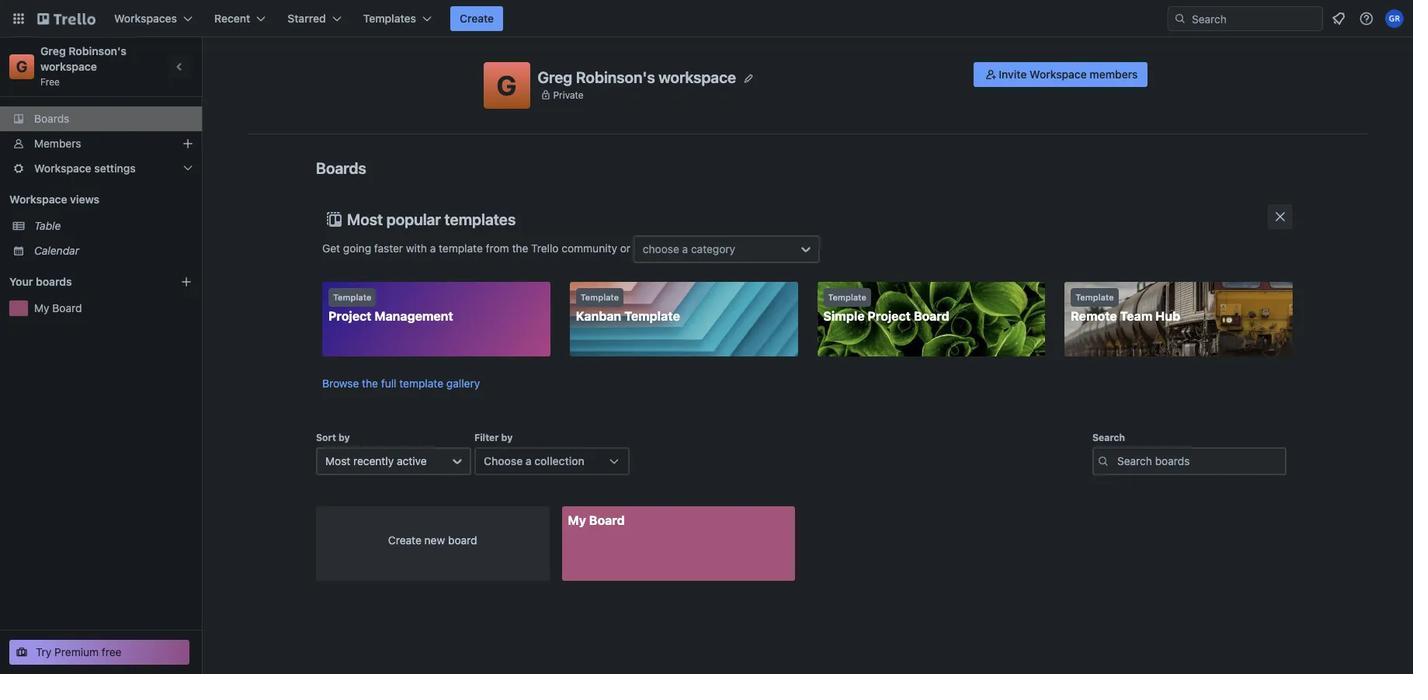 Task type: locate. For each thing, give the bounding box(es) containing it.
template down templates
[[439, 241, 483, 255]]

g inside button
[[497, 69, 517, 101]]

by for sort by
[[339, 432, 350, 444]]

my down collection
[[568, 513, 586, 527]]

1 vertical spatial most
[[325, 454, 351, 468]]

workspace views
[[9, 193, 99, 206]]

1 by from the left
[[339, 432, 350, 444]]

sort by
[[316, 432, 350, 444]]

template up simple
[[828, 292, 867, 302]]

my board down boards
[[34, 301, 82, 315]]

the right from on the top left of the page
[[512, 241, 528, 255]]

1 vertical spatial my board
[[568, 513, 625, 527]]

a
[[430, 241, 436, 255], [682, 242, 688, 256], [526, 454, 532, 468]]

0 vertical spatial greg
[[40, 44, 66, 57]]

project inside template simple project board
[[868, 309, 911, 323]]

my board link
[[34, 301, 193, 316], [562, 506, 795, 581]]

g button
[[484, 62, 530, 109]]

1 vertical spatial boards
[[316, 159, 366, 177]]

your
[[9, 275, 33, 288]]

0 vertical spatial robinson's
[[69, 44, 127, 57]]

0 vertical spatial template
[[439, 241, 483, 255]]

from
[[486, 241, 509, 255]]

collection
[[535, 454, 585, 468]]

create for create new board
[[388, 534, 422, 547]]

create up g button
[[460, 12, 494, 25]]

try premium free button
[[9, 640, 190, 665]]

template inside the template remote team hub
[[1076, 292, 1114, 302]]

sm image
[[984, 67, 999, 82]]

1 project from the left
[[329, 309, 372, 323]]

template
[[439, 241, 483, 255], [399, 377, 444, 390]]

most down 'sort by'
[[325, 454, 351, 468]]

greg up free
[[40, 44, 66, 57]]

1 vertical spatial my
[[568, 513, 586, 527]]

popular
[[387, 210, 441, 228]]

filter
[[475, 432, 499, 444]]

g left greg robinson's workspace free
[[16, 57, 27, 75]]

robinson's inside greg robinson's workspace free
[[69, 44, 127, 57]]

try
[[36, 645, 52, 659]]

1 horizontal spatial create
[[460, 12, 494, 25]]

robinson's down back to home image
[[69, 44, 127, 57]]

template up kanban
[[581, 292, 619, 302]]

project right simple
[[868, 309, 911, 323]]

0 horizontal spatial robinson's
[[69, 44, 127, 57]]

recent
[[214, 12, 250, 25]]

1 horizontal spatial the
[[512, 241, 528, 255]]

create inside button
[[460, 12, 494, 25]]

1 vertical spatial greg
[[538, 68, 573, 86]]

robinson's up private
[[576, 68, 655, 86]]

workspace settings
[[34, 162, 136, 175]]

browse the full template gallery
[[322, 377, 480, 390]]

greg up private
[[538, 68, 573, 86]]

workspace inside dropdown button
[[34, 162, 91, 175]]

workspace settings button
[[0, 156, 202, 181]]

0 horizontal spatial workspace
[[40, 60, 97, 73]]

greg inside greg robinson's workspace free
[[40, 44, 66, 57]]

1 vertical spatial create
[[388, 534, 422, 547]]

workspace right the invite
[[1030, 68, 1087, 81]]

hub
[[1156, 309, 1181, 323]]

0 vertical spatial the
[[512, 241, 528, 255]]

0 horizontal spatial create
[[388, 534, 422, 547]]

greg for greg robinson's workspace
[[538, 68, 573, 86]]

0 horizontal spatial boards
[[34, 112, 69, 125]]

2 horizontal spatial board
[[914, 309, 950, 323]]

2 by from the left
[[501, 432, 513, 444]]

0 horizontal spatial by
[[339, 432, 350, 444]]

template inside template simple project board
[[828, 292, 867, 302]]

template simple project board
[[824, 292, 950, 323]]

template project management
[[329, 292, 453, 323]]

template inside template project management
[[333, 292, 372, 302]]

template down going
[[333, 292, 372, 302]]

faster
[[374, 241, 403, 255]]

create left new
[[388, 534, 422, 547]]

template for kanban
[[581, 292, 619, 302]]

invite workspace members
[[999, 68, 1138, 81]]

0 horizontal spatial g
[[16, 57, 27, 75]]

add board image
[[180, 276, 193, 288]]

my down your boards
[[34, 301, 49, 315]]

1 horizontal spatial robinson's
[[576, 68, 655, 86]]

g
[[16, 57, 27, 75], [497, 69, 517, 101]]

1 vertical spatial robinson's
[[576, 68, 655, 86]]

starred
[[288, 12, 326, 25]]

1 horizontal spatial project
[[868, 309, 911, 323]]

workspace
[[1030, 68, 1087, 81], [34, 162, 91, 175], [9, 193, 67, 206]]

board inside template simple project board
[[914, 309, 950, 323]]

gallery
[[447, 377, 480, 390]]

1 vertical spatial the
[[362, 377, 378, 390]]

0 horizontal spatial greg
[[40, 44, 66, 57]]

workspace inside greg robinson's workspace free
[[40, 60, 97, 73]]

starred button
[[278, 6, 351, 31]]

0 horizontal spatial project
[[329, 309, 372, 323]]

1 horizontal spatial my board link
[[562, 506, 795, 581]]

with
[[406, 241, 427, 255]]

0 vertical spatial boards
[[34, 112, 69, 125]]

remote
[[1071, 309, 1118, 323]]

1 horizontal spatial workspace
[[659, 68, 736, 86]]

sort
[[316, 432, 336, 444]]

0 vertical spatial most
[[347, 210, 383, 228]]

g link
[[9, 54, 34, 79]]

2 project from the left
[[868, 309, 911, 323]]

project left management
[[329, 309, 372, 323]]

get going faster with a template from the trello community or
[[322, 241, 634, 255]]

greg
[[40, 44, 66, 57], [538, 68, 573, 86]]

a inside button
[[526, 454, 532, 468]]

browse the full template gallery link
[[322, 377, 480, 390]]

0 horizontal spatial my board
[[34, 301, 82, 315]]

boards link
[[0, 106, 202, 131]]

board
[[52, 301, 82, 315], [914, 309, 950, 323], [589, 513, 625, 527]]

most up going
[[347, 210, 383, 228]]

1 horizontal spatial a
[[526, 454, 532, 468]]

template right full
[[399, 377, 444, 390]]

the
[[512, 241, 528, 255], [362, 377, 378, 390]]

most for most recently active
[[325, 454, 351, 468]]

0 vertical spatial my board
[[34, 301, 82, 315]]

0 vertical spatial workspace
[[1030, 68, 1087, 81]]

1 horizontal spatial greg
[[538, 68, 573, 86]]

by
[[339, 432, 350, 444], [501, 432, 513, 444]]

workspace down the members on the top left
[[34, 162, 91, 175]]

template kanban template
[[576, 292, 680, 323]]

0 vertical spatial create
[[460, 12, 494, 25]]

search image
[[1174, 12, 1187, 25]]

g inside 'link'
[[16, 57, 27, 75]]

private
[[553, 89, 584, 101]]

robinson's
[[69, 44, 127, 57], [576, 68, 655, 86]]

a for choose a category
[[682, 242, 688, 256]]

robinson's for greg robinson's workspace free
[[69, 44, 127, 57]]

invite
[[999, 68, 1027, 81]]

1 horizontal spatial boards
[[316, 159, 366, 177]]

0 vertical spatial my
[[34, 301, 49, 315]]

2 horizontal spatial a
[[682, 242, 688, 256]]

g for g 'link'
[[16, 57, 27, 75]]

management
[[375, 309, 453, 323]]

the left full
[[362, 377, 378, 390]]

2 vertical spatial workspace
[[9, 193, 67, 206]]

workspace down primary element
[[659, 68, 736, 86]]

recently
[[353, 454, 394, 468]]

project
[[329, 309, 372, 323], [868, 309, 911, 323]]

by right filter
[[501, 432, 513, 444]]

robinson's for greg robinson's workspace
[[576, 68, 655, 86]]

g left private
[[497, 69, 517, 101]]

0 horizontal spatial a
[[430, 241, 436, 255]]

workspace up free
[[40, 60, 97, 73]]

choose a collection
[[484, 454, 585, 468]]

workspace up table
[[9, 193, 67, 206]]

my board down collection
[[568, 513, 625, 527]]

workspace for settings
[[34, 162, 91, 175]]

going
[[343, 241, 371, 255]]

workspace
[[40, 60, 97, 73], [659, 68, 736, 86]]

1 horizontal spatial by
[[501, 432, 513, 444]]

1 vertical spatial workspace
[[34, 162, 91, 175]]

or
[[620, 241, 631, 255]]

boards
[[34, 112, 69, 125], [316, 159, 366, 177]]

most
[[347, 210, 383, 228], [325, 454, 351, 468]]

my
[[34, 301, 49, 315], [568, 513, 586, 527]]

my board
[[34, 301, 82, 315], [568, 513, 625, 527]]

create
[[460, 12, 494, 25], [388, 534, 422, 547]]

by right sort
[[339, 432, 350, 444]]

0 vertical spatial my board link
[[34, 301, 193, 316]]

g for g button
[[497, 69, 517, 101]]

templates
[[363, 12, 416, 25]]

create button
[[451, 6, 503, 31]]

1 vertical spatial my board link
[[562, 506, 795, 581]]

greg robinson's workspace free
[[40, 44, 129, 88]]

1 horizontal spatial g
[[497, 69, 517, 101]]

template
[[333, 292, 372, 302], [581, 292, 619, 302], [828, 292, 867, 302], [1076, 292, 1114, 302], [625, 309, 680, 323]]

0 horizontal spatial board
[[52, 301, 82, 315]]

active
[[397, 454, 427, 468]]

greg robinson's workspace link
[[40, 44, 129, 73]]

recent button
[[205, 6, 275, 31]]

template up remote
[[1076, 292, 1114, 302]]



Task type: describe. For each thing, give the bounding box(es) containing it.
greg robinson's workspace
[[538, 68, 736, 86]]

most recently active
[[325, 454, 427, 468]]

simple
[[824, 309, 865, 323]]

choose
[[484, 454, 523, 468]]

a for choose a collection
[[526, 454, 532, 468]]

your boards
[[9, 275, 72, 288]]

filter by
[[475, 432, 513, 444]]

primary element
[[0, 0, 1414, 37]]

0 notifications image
[[1330, 9, 1348, 28]]

community
[[562, 241, 617, 255]]

greg robinson (gregrobinson96) image
[[1386, 9, 1404, 28]]

workspace inside button
[[1030, 68, 1087, 81]]

1 vertical spatial template
[[399, 377, 444, 390]]

greg for greg robinson's workspace free
[[40, 44, 66, 57]]

1 horizontal spatial my
[[568, 513, 586, 527]]

Search text field
[[1093, 447, 1287, 475]]

most popular templates
[[347, 210, 516, 228]]

views
[[70, 193, 99, 206]]

choose a category
[[643, 242, 736, 256]]

templates
[[445, 210, 516, 228]]

team
[[1121, 309, 1153, 323]]

members
[[1090, 68, 1138, 81]]

your boards with 1 items element
[[9, 273, 157, 291]]

try premium free
[[36, 645, 122, 659]]

0 horizontal spatial the
[[362, 377, 378, 390]]

kanban
[[576, 309, 622, 323]]

template for remote
[[1076, 292, 1114, 302]]

get
[[322, 241, 340, 255]]

template for simple
[[828, 292, 867, 302]]

create new board
[[388, 534, 477, 547]]

choose
[[643, 242, 680, 256]]

search
[[1093, 432, 1126, 444]]

calendar link
[[34, 243, 193, 259]]

template remote team hub
[[1071, 292, 1181, 323]]

choose a collection button
[[475, 447, 630, 475]]

members
[[34, 137, 81, 150]]

free
[[102, 645, 122, 659]]

1 horizontal spatial board
[[589, 513, 625, 527]]

0 horizontal spatial my
[[34, 301, 49, 315]]

table
[[34, 219, 61, 232]]

premium
[[55, 645, 99, 659]]

table link
[[34, 218, 193, 234]]

new
[[425, 534, 445, 547]]

most for most popular templates
[[347, 210, 383, 228]]

workspace navigation collapse icon image
[[169, 56, 191, 78]]

members link
[[0, 131, 202, 156]]

by for filter by
[[501, 432, 513, 444]]

template for project
[[333, 292, 372, 302]]

create for create
[[460, 12, 494, 25]]

templates button
[[354, 6, 441, 31]]

workspaces
[[114, 12, 177, 25]]

browse
[[322, 377, 359, 390]]

project inside template project management
[[329, 309, 372, 323]]

free
[[40, 76, 60, 88]]

back to home image
[[37, 6, 96, 31]]

settings
[[94, 162, 136, 175]]

template right kanban
[[625, 309, 680, 323]]

board
[[448, 534, 477, 547]]

Search field
[[1187, 7, 1323, 30]]

calendar
[[34, 244, 79, 257]]

trello
[[531, 241, 559, 255]]

category
[[691, 242, 736, 256]]

full
[[381, 377, 397, 390]]

workspaces button
[[105, 6, 202, 31]]

workspace for greg robinson's workspace free
[[40, 60, 97, 73]]

0 horizontal spatial my board link
[[34, 301, 193, 316]]

boards
[[36, 275, 72, 288]]

open information menu image
[[1359, 11, 1375, 26]]

workspace for views
[[9, 193, 67, 206]]

1 horizontal spatial my board
[[568, 513, 625, 527]]

invite workspace members button
[[974, 62, 1148, 87]]

workspace for greg robinson's workspace
[[659, 68, 736, 86]]



Task type: vqa. For each thing, say whether or not it's contained in the screenshot.
My Board
yes



